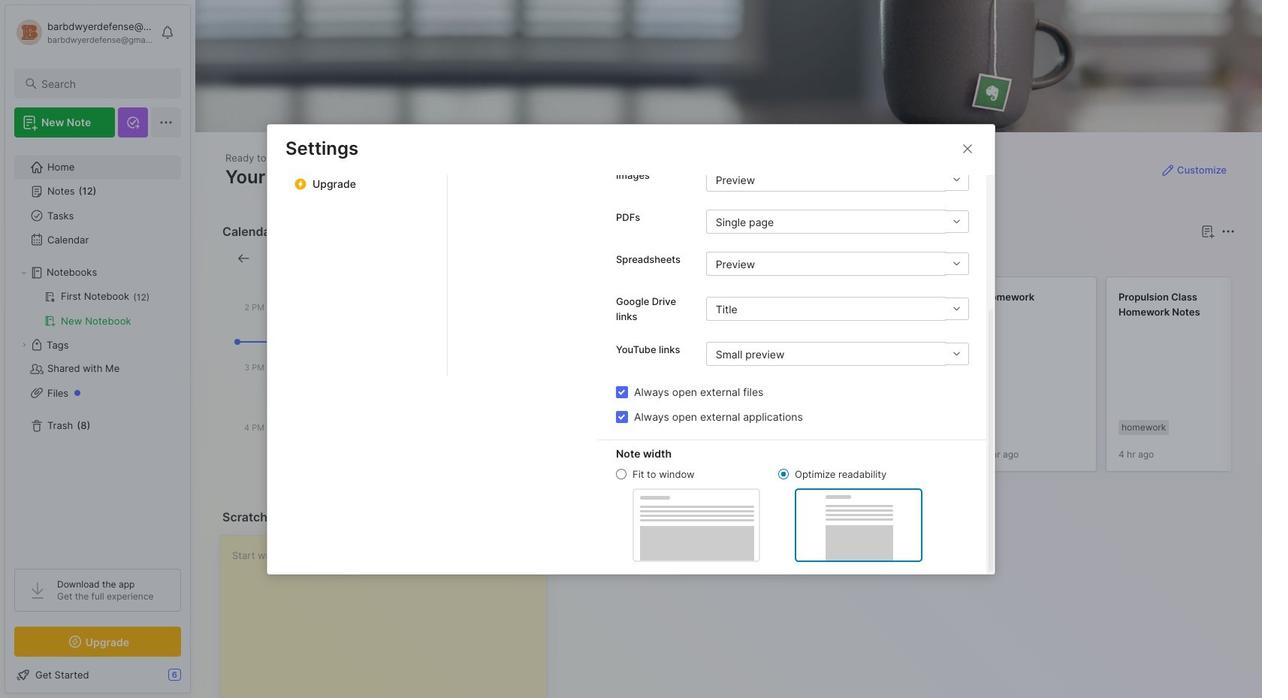Task type: describe. For each thing, give the bounding box(es) containing it.
none search field inside main element
[[41, 74, 168, 92]]

Choose default view option for Google Drive links field
[[706, 297, 970, 321]]

Start writing… text field
[[232, 536, 546, 698]]

close image
[[959, 139, 977, 157]]

2 tab from the left
[[619, 250, 680, 268]]

main element
[[0, 0, 195, 698]]

1 tab from the left
[[568, 250, 613, 268]]



Task type: locate. For each thing, give the bounding box(es) containing it.
group
[[14, 285, 180, 333]]

None radio
[[616, 469, 627, 480], [779, 469, 789, 480], [616, 469, 627, 480], [779, 469, 789, 480]]

None checkbox
[[616, 386, 628, 398]]

Choose default view option for YouTube links field
[[706, 342, 970, 366]]

0 horizontal spatial tab
[[568, 250, 613, 268]]

expand tags image
[[20, 340, 29, 350]]

row group
[[565, 277, 1263, 481]]

None checkbox
[[616, 411, 628, 423]]

1 horizontal spatial tab
[[619, 250, 680, 268]]

tree
[[5, 147, 190, 555]]

None search field
[[41, 74, 168, 92]]

Choose default view option for Images field
[[706, 168, 970, 192]]

tree inside main element
[[5, 147, 190, 555]]

tab list
[[448, 0, 598, 375], [568, 250, 1233, 268]]

tab
[[568, 250, 613, 268], [619, 250, 680, 268]]

option group
[[616, 468, 923, 562]]

group inside tree
[[14, 285, 180, 333]]

Choose default view option for Spreadsheets field
[[706, 252, 970, 276]]

Choose default view option for PDFs field
[[706, 210, 970, 234]]

Search text field
[[41, 77, 168, 91]]

expand notebooks image
[[20, 268, 29, 277]]



Task type: vqa. For each thing, say whether or not it's contained in the screenshot.
account FIELD
no



